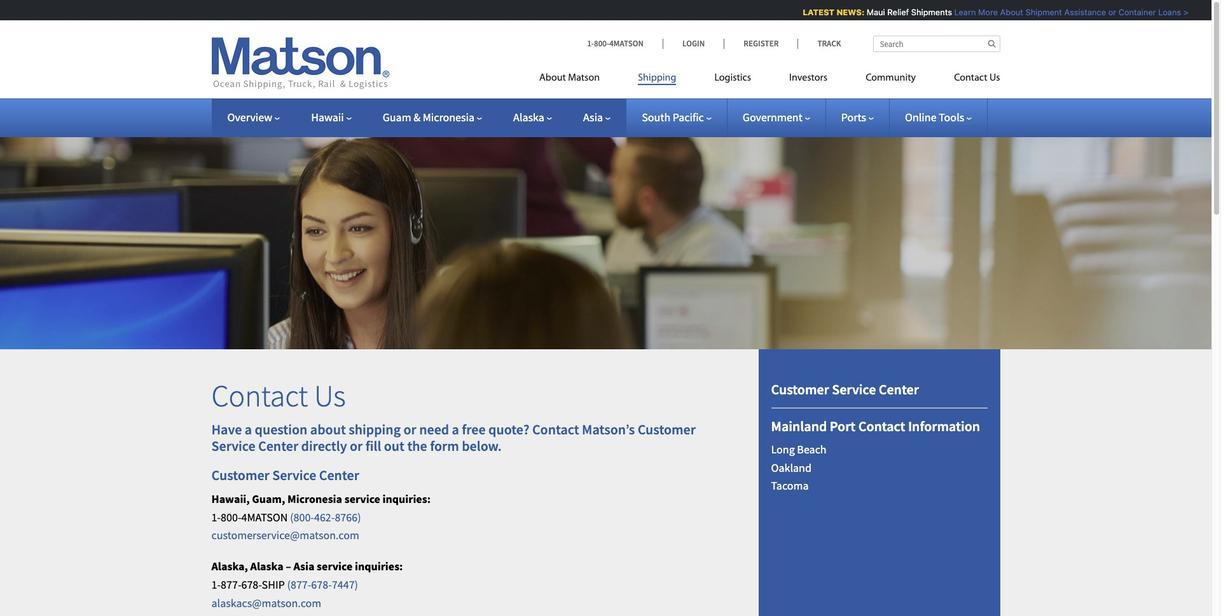 Task type: describe. For each thing, give the bounding box(es) containing it.
462-
[[314, 511, 335, 525]]

loans
[[1157, 7, 1180, 17]]

micronesia for guam,
[[287, 492, 342, 507]]

south pacific link
[[642, 110, 712, 125]]

contact us inside the top menu navigation
[[954, 73, 1000, 83]]

1- inside alaska, alaska – asia service inquiries: 1-877-678-ship (877-678-7447) alaskacs@matson.com
[[211, 578, 221, 593]]

free
[[462, 421, 486, 439]]

maui
[[865, 7, 884, 17]]

out
[[384, 438, 405, 455]]

matson
[[568, 73, 600, 83]]

investors link
[[770, 67, 847, 93]]

contact up question
[[211, 377, 308, 415]]

(877-
[[287, 578, 311, 593]]

community link
[[847, 67, 935, 93]]

fill
[[366, 438, 381, 455]]

track
[[818, 38, 841, 49]]

shipping
[[638, 73, 676, 83]]

login
[[682, 38, 705, 49]]

shipments
[[910, 7, 951, 17]]

news:
[[835, 7, 863, 17]]

>
[[1182, 7, 1187, 17]]

0 vertical spatial about
[[999, 7, 1022, 17]]

long beach link
[[771, 443, 827, 457]]

south
[[642, 110, 671, 125]]

tacoma link
[[771, 479, 809, 494]]

877-
[[221, 578, 241, 593]]

1- inside hawaii, guam, micronesia service inquiries: 1-800-4matson (800-462-8766) customerservice@matson.com
[[211, 511, 221, 525]]

alaska inside alaska, alaska – asia service inquiries: 1-877-678-ship (877-678-7447) alaskacs@matson.com
[[250, 560, 283, 575]]

overview
[[227, 110, 272, 125]]

ports link
[[841, 110, 874, 125]]

(800-
[[290, 511, 314, 525]]

0 vertical spatial 1-
[[587, 38, 594, 49]]

more
[[977, 7, 996, 17]]

&
[[414, 110, 421, 125]]

0 vertical spatial 800-
[[594, 38, 609, 49]]

hawaii link
[[311, 110, 352, 125]]

Search search field
[[873, 36, 1000, 52]]

8766)
[[335, 511, 361, 525]]

center inside have a question about shipping or need a free quote? contact matson's customer service center directly or fill out the form below.
[[258, 438, 298, 455]]

investors
[[789, 73, 828, 83]]

1 vertical spatial contact us
[[211, 377, 346, 415]]

service inside have a question about shipping or need a free quote? contact matson's customer service center directly or fill out the form below.
[[211, 438, 255, 455]]

beach
[[797, 443, 827, 457]]

long
[[771, 443, 795, 457]]

online tools
[[905, 110, 964, 125]]

shipping
[[349, 421, 401, 439]]

about matson
[[539, 73, 600, 83]]

south pacific
[[642, 110, 704, 125]]

online
[[905, 110, 937, 125]]

1 678- from the left
[[241, 578, 262, 593]]

tacoma
[[771, 479, 809, 494]]

learn more about shipment assistance or container loans > link
[[953, 7, 1187, 17]]

shipping link
[[619, 67, 695, 93]]

inquiries: inside hawaii, guam, micronesia service inquiries: 1-800-4matson (800-462-8766) customerservice@matson.com
[[383, 492, 431, 507]]

long beach oakland tacoma
[[771, 443, 827, 494]]

hawaii
[[311, 110, 344, 125]]

section containing customer service center
[[743, 350, 1016, 617]]

latest
[[801, 7, 833, 17]]

guam
[[383, 110, 411, 125]]

track link
[[798, 38, 841, 49]]

register
[[744, 38, 779, 49]]

logistics
[[715, 73, 751, 83]]

micronesia for &
[[423, 110, 475, 125]]

question
[[255, 421, 308, 439]]

customer inside have a question about shipping or need a free quote? contact matson's customer service center directly or fill out the form below.
[[638, 421, 696, 439]]

tools
[[939, 110, 964, 125]]

4matson inside hawaii, guam, micronesia service inquiries: 1-800-4matson (800-462-8766) customerservice@matson.com
[[241, 511, 288, 525]]

container
[[1117, 7, 1155, 17]]

1 horizontal spatial alaska
[[513, 110, 544, 125]]

have
[[211, 421, 242, 439]]

guam,
[[252, 492, 285, 507]]

oakland
[[771, 461, 812, 476]]

pacific
[[673, 110, 704, 125]]

1-800-4matson
[[587, 38, 644, 49]]

(877-678-7447) link
[[287, 578, 358, 593]]

(800-462-8766) link
[[290, 511, 361, 525]]

alaska link
[[513, 110, 552, 125]]

logistics link
[[695, 67, 770, 93]]

0 vertical spatial 4matson
[[609, 38, 644, 49]]

guam & micronesia link
[[383, 110, 482, 125]]



Task type: vqa. For each thing, say whether or not it's contained in the screenshot.
the Learn More About Shipment Assistance or C link
no



Task type: locate. For each thing, give the bounding box(es) containing it.
below.
[[462, 438, 502, 455]]

oakland link
[[771, 461, 812, 476]]

alaska, alaska – asia service inquiries: 1-877-678-ship (877-678-7447) alaskacs@matson.com
[[211, 560, 403, 611]]

service up guam,
[[272, 467, 316, 485]]

1 horizontal spatial service
[[272, 467, 316, 485]]

form
[[430, 438, 459, 455]]

1 vertical spatial customer service center
[[211, 467, 359, 485]]

1 horizontal spatial 678-
[[311, 578, 332, 593]]

center inside section
[[879, 381, 919, 399]]

about inside the top menu navigation
[[539, 73, 566, 83]]

a right have
[[245, 421, 252, 439]]

4matson up shipping
[[609, 38, 644, 49]]

1 horizontal spatial center
[[319, 467, 359, 485]]

search image
[[988, 39, 996, 48]]

1-800-4matson link
[[587, 38, 663, 49]]

micronesia right &
[[423, 110, 475, 125]]

inquiries: up 7447) at the left of the page
[[355, 560, 403, 575]]

service up hawaii,
[[211, 438, 255, 455]]

hawaii,
[[211, 492, 250, 507]]

1 horizontal spatial about
[[999, 7, 1022, 17]]

2 vertical spatial service
[[272, 467, 316, 485]]

asia
[[583, 110, 603, 125], [294, 560, 315, 575]]

customer for hawaii, guam, micronesia service inquiries:
[[211, 467, 270, 485]]

a left free
[[452, 421, 459, 439]]

1 vertical spatial service
[[211, 438, 255, 455]]

online tools link
[[905, 110, 972, 125]]

customer
[[771, 381, 829, 399], [638, 421, 696, 439], [211, 467, 270, 485]]

1 vertical spatial 1-
[[211, 511, 221, 525]]

0 vertical spatial micronesia
[[423, 110, 475, 125]]

1 horizontal spatial us
[[990, 73, 1000, 83]]

0 horizontal spatial 4matson
[[241, 511, 288, 525]]

alaska down about matson
[[513, 110, 544, 125]]

contact
[[954, 73, 987, 83], [211, 377, 308, 415], [858, 418, 905, 435], [532, 421, 579, 439]]

information
[[908, 418, 980, 435]]

the
[[407, 438, 427, 455]]

0 vertical spatial inquiries:
[[383, 492, 431, 507]]

1 vertical spatial 4matson
[[241, 511, 288, 525]]

government
[[743, 110, 803, 125]]

2 horizontal spatial or
[[1107, 7, 1115, 17]]

1 horizontal spatial a
[[452, 421, 459, 439]]

alaska,
[[211, 560, 248, 575]]

or left "fill"
[[350, 438, 363, 455]]

2 vertical spatial center
[[319, 467, 359, 485]]

1-
[[587, 38, 594, 49], [211, 511, 221, 525], [211, 578, 221, 593]]

customerservice@matson.com link
[[211, 529, 359, 543]]

1 vertical spatial center
[[258, 438, 298, 455]]

service up the 8766)
[[345, 492, 380, 507]]

center for mainland port contact information
[[879, 381, 919, 399]]

1- up matson
[[587, 38, 594, 49]]

1 horizontal spatial 800-
[[594, 38, 609, 49]]

inquiries:
[[383, 492, 431, 507], [355, 560, 403, 575]]

1 a from the left
[[245, 421, 252, 439]]

inquiries: down the the
[[383, 492, 431, 507]]

community
[[866, 73, 916, 83]]

alaska up ship
[[250, 560, 283, 575]]

0 horizontal spatial contact us
[[211, 377, 346, 415]]

0 horizontal spatial center
[[258, 438, 298, 455]]

0 horizontal spatial a
[[245, 421, 252, 439]]

guam & micronesia
[[383, 110, 475, 125]]

800- down hawaii,
[[221, 511, 241, 525]]

us
[[990, 73, 1000, 83], [314, 377, 346, 415]]

or left 'need'
[[404, 421, 416, 439]]

about
[[310, 421, 346, 439]]

have a question about shipping or need a free quote? contact matson's customer service center directly or fill out the form below.
[[211, 421, 696, 455]]

asia right the –
[[294, 560, 315, 575]]

us up about
[[314, 377, 346, 415]]

1- down alaska,
[[211, 578, 221, 593]]

0 vertical spatial customer service center
[[771, 381, 919, 399]]

4matson
[[609, 38, 644, 49], [241, 511, 288, 525]]

mainland port contact information
[[771, 418, 980, 435]]

2 vertical spatial customer
[[211, 467, 270, 485]]

customerservice@matson.com
[[211, 529, 359, 543]]

service inside section
[[832, 381, 876, 399]]

service inside hawaii, guam, micronesia service inquiries: 1-800-4matson (800-462-8766) customerservice@matson.com
[[345, 492, 380, 507]]

a
[[245, 421, 252, 439], [452, 421, 459, 439]]

None search field
[[873, 36, 1000, 52]]

1 horizontal spatial 4matson
[[609, 38, 644, 49]]

contact us up question
[[211, 377, 346, 415]]

7447)
[[332, 578, 358, 593]]

blue matson logo with ocean, shipping, truck, rail and logistics written beneath it. image
[[211, 38, 390, 90]]

1 horizontal spatial contact us
[[954, 73, 1000, 83]]

customer inside section
[[771, 381, 829, 399]]

assistance
[[1063, 7, 1105, 17]]

micronesia inside hawaii, guam, micronesia service inquiries: 1-800-4matson (800-462-8766) customerservice@matson.com
[[287, 492, 342, 507]]

customer for mainland port contact information
[[771, 381, 829, 399]]

service for mainland port contact information
[[832, 381, 876, 399]]

4matson down guam,
[[241, 511, 288, 525]]

2 horizontal spatial center
[[879, 381, 919, 399]]

1 vertical spatial us
[[314, 377, 346, 415]]

customer up hawaii,
[[211, 467, 270, 485]]

government link
[[743, 110, 810, 125]]

678-
[[241, 578, 262, 593], [311, 578, 332, 593]]

asia link
[[583, 110, 611, 125]]

0 horizontal spatial or
[[350, 438, 363, 455]]

0 horizontal spatial alaska
[[250, 560, 283, 575]]

customer service center for hawaii, guam, micronesia service inquiries:
[[211, 467, 359, 485]]

1- down hawaii,
[[211, 511, 221, 525]]

0 vertical spatial contact us
[[954, 73, 1000, 83]]

latest news: maui relief shipments learn more about shipment assistance or container loans >
[[801, 7, 1187, 17]]

asia inside alaska, alaska – asia service inquiries: 1-877-678-ship (877-678-7447) alaskacs@matson.com
[[294, 560, 315, 575]]

hawaii, guam, micronesia service inquiries: 1-800-4matson (800-462-8766) customerservice@matson.com
[[211, 492, 431, 543]]

customer service center for mainland port contact information
[[771, 381, 919, 399]]

1 horizontal spatial customer service center
[[771, 381, 919, 399]]

1 horizontal spatial or
[[404, 421, 416, 439]]

customer up mainland
[[771, 381, 829, 399]]

need
[[419, 421, 449, 439]]

–
[[286, 560, 291, 575]]

1 vertical spatial customer
[[638, 421, 696, 439]]

2 horizontal spatial service
[[832, 381, 876, 399]]

banner image
[[0, 117, 1212, 350]]

about left matson
[[539, 73, 566, 83]]

learn
[[953, 7, 974, 17]]

2 vertical spatial 1-
[[211, 578, 221, 593]]

contact us down search image
[[954, 73, 1000, 83]]

service up 7447) at the left of the page
[[317, 560, 353, 575]]

service up port
[[832, 381, 876, 399]]

contact inside have a question about shipping or need a free quote? contact matson's customer service center directly or fill out the form below.
[[532, 421, 579, 439]]

800- up matson
[[594, 38, 609, 49]]

contact right port
[[858, 418, 905, 435]]

ship
[[262, 578, 285, 593]]

0 horizontal spatial customer
[[211, 467, 270, 485]]

1 vertical spatial 800-
[[221, 511, 241, 525]]

us inside contact us link
[[990, 73, 1000, 83]]

contact inside section
[[858, 418, 905, 435]]

quote?
[[489, 421, 530, 439]]

2 horizontal spatial customer
[[771, 381, 829, 399]]

service inside alaska, alaska – asia service inquiries: 1-877-678-ship (877-678-7447) alaskacs@matson.com
[[317, 560, 353, 575]]

port
[[830, 418, 856, 435]]

matson's
[[582, 421, 635, 439]]

0 vertical spatial customer
[[771, 381, 829, 399]]

customer service center up guam,
[[211, 467, 359, 485]]

center left directly
[[258, 438, 298, 455]]

overview link
[[227, 110, 280, 125]]

center for hawaii, guam, micronesia service inquiries:
[[319, 467, 359, 485]]

ports
[[841, 110, 866, 125]]

0 vertical spatial center
[[879, 381, 919, 399]]

directly
[[301, 438, 347, 455]]

1 vertical spatial alaska
[[250, 560, 283, 575]]

1 horizontal spatial customer
[[638, 421, 696, 439]]

0 horizontal spatial us
[[314, 377, 346, 415]]

0 vertical spatial service
[[345, 492, 380, 507]]

login link
[[663, 38, 724, 49]]

0 vertical spatial service
[[832, 381, 876, 399]]

0 vertical spatial alaska
[[513, 110, 544, 125]]

micronesia
[[423, 110, 475, 125], [287, 492, 342, 507]]

contact up tools
[[954, 73, 987, 83]]

contact inside contact us link
[[954, 73, 987, 83]]

center up mainland port contact information
[[879, 381, 919, 399]]

1 vertical spatial service
[[317, 560, 353, 575]]

or
[[1107, 7, 1115, 17], [404, 421, 416, 439], [350, 438, 363, 455]]

us down search image
[[990, 73, 1000, 83]]

1 horizontal spatial micronesia
[[423, 110, 475, 125]]

1 vertical spatial inquiries:
[[355, 560, 403, 575]]

0 horizontal spatial about
[[539, 73, 566, 83]]

0 horizontal spatial micronesia
[[287, 492, 342, 507]]

1 vertical spatial asia
[[294, 560, 315, 575]]

section
[[743, 350, 1016, 617]]

or left container
[[1107, 7, 1115, 17]]

0 horizontal spatial 678-
[[241, 578, 262, 593]]

1 vertical spatial about
[[539, 73, 566, 83]]

register link
[[724, 38, 798, 49]]

asia down about matson link
[[583, 110, 603, 125]]

inquiries: inside alaska, alaska – asia service inquiries: 1-877-678-ship (877-678-7447) alaskacs@matson.com
[[355, 560, 403, 575]]

0 horizontal spatial asia
[[294, 560, 315, 575]]

relief
[[886, 7, 907, 17]]

0 vertical spatial asia
[[583, 110, 603, 125]]

contact right quote?
[[532, 421, 579, 439]]

contact us link
[[935, 67, 1000, 93]]

800- inside hawaii, guam, micronesia service inquiries: 1-800-4matson (800-462-8766) customerservice@matson.com
[[221, 511, 241, 525]]

shipment
[[1024, 7, 1061, 17]]

customer service center
[[771, 381, 919, 399], [211, 467, 359, 485]]

0 vertical spatial us
[[990, 73, 1000, 83]]

2 a from the left
[[452, 421, 459, 439]]

customer service center up port
[[771, 381, 919, 399]]

micronesia up the 462-
[[287, 492, 342, 507]]

about right more
[[999, 7, 1022, 17]]

service for hawaii, guam, micronesia service inquiries:
[[272, 467, 316, 485]]

mainland
[[771, 418, 827, 435]]

alaskacs@matson.com link
[[211, 597, 321, 611]]

about matson link
[[539, 67, 619, 93]]

1 horizontal spatial asia
[[583, 110, 603, 125]]

top menu navigation
[[539, 67, 1000, 93]]

1 vertical spatial micronesia
[[287, 492, 342, 507]]

0 horizontal spatial customer service center
[[211, 467, 359, 485]]

alaskacs@matson.com
[[211, 597, 321, 611]]

0 horizontal spatial service
[[211, 438, 255, 455]]

0 horizontal spatial 800-
[[221, 511, 241, 525]]

contact us
[[954, 73, 1000, 83], [211, 377, 346, 415]]

2 678- from the left
[[311, 578, 332, 593]]

center down directly
[[319, 467, 359, 485]]

customer right matson's
[[638, 421, 696, 439]]

service
[[832, 381, 876, 399], [211, 438, 255, 455], [272, 467, 316, 485]]



